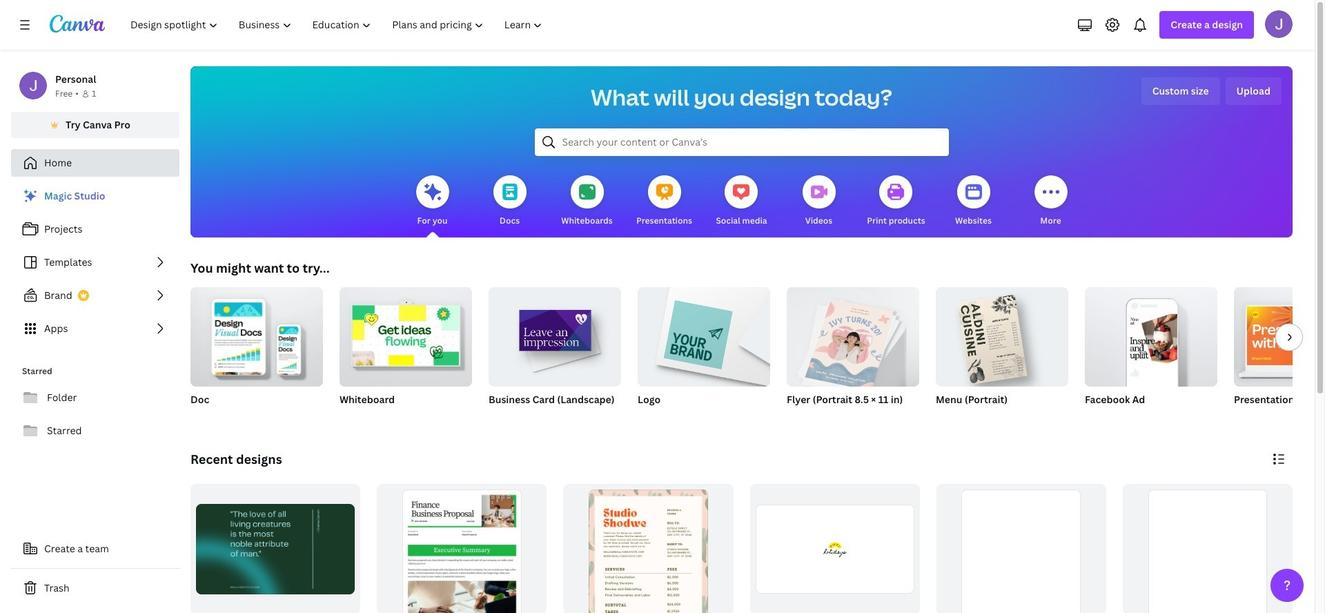 Task type: locate. For each thing, give the bounding box(es) containing it.
list
[[11, 182, 180, 343]]

None search field
[[535, 128, 949, 156]]

group
[[191, 282, 323, 424], [191, 282, 323, 387], [340, 282, 472, 424], [340, 282, 472, 387], [489, 282, 622, 424], [489, 282, 622, 387], [638, 282, 771, 424], [638, 282, 771, 387], [787, 282, 920, 424], [787, 282, 920, 391], [936, 282, 1069, 424], [936, 282, 1069, 387], [1086, 282, 1218, 424], [1086, 282, 1218, 387], [1235, 287, 1326, 424], [1235, 287, 1326, 387], [191, 484, 361, 613], [377, 484, 547, 613], [564, 484, 734, 613], [750, 484, 920, 613], [937, 484, 1107, 613], [1124, 484, 1294, 613]]

top level navigation element
[[122, 11, 555, 39]]



Task type: vqa. For each thing, say whether or not it's contained in the screenshot.
first black
no



Task type: describe. For each thing, give the bounding box(es) containing it.
jacob simon image
[[1266, 10, 1294, 38]]

Search search field
[[563, 129, 922, 155]]



